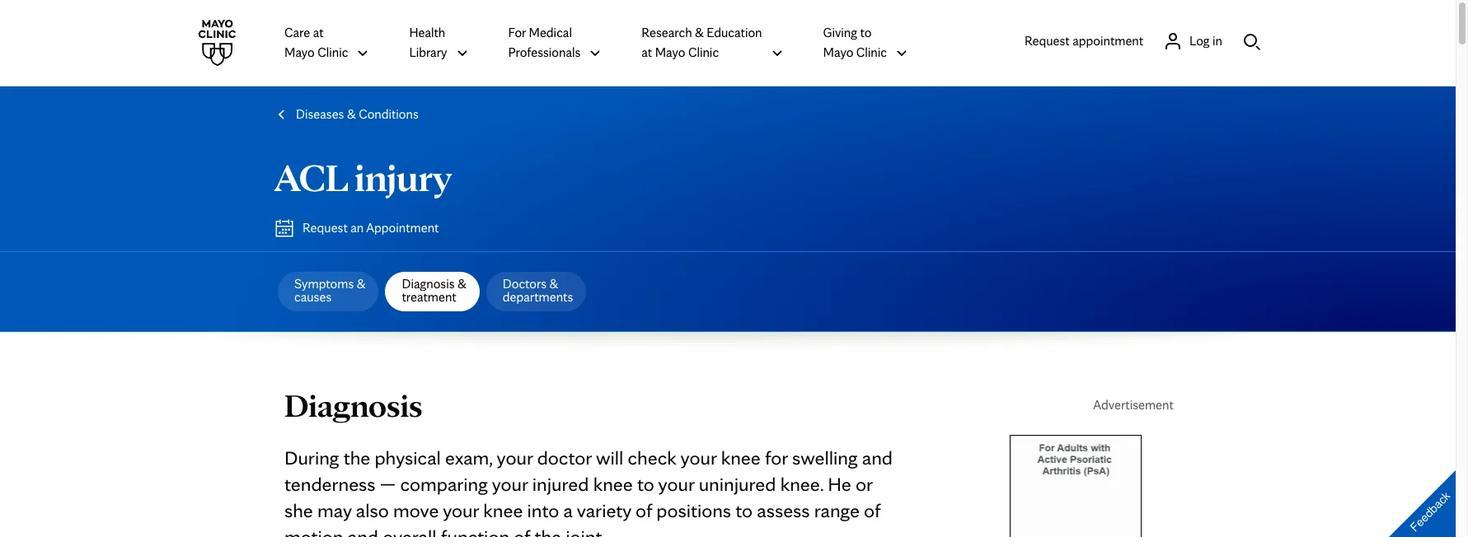 Task type: vqa. For each thing, say whether or not it's contained in the screenshot.
Z
no



Task type: describe. For each thing, give the bounding box(es) containing it.
0 horizontal spatial of
[[514, 525, 530, 538]]

swelling
[[793, 446, 858, 470]]

injured
[[533, 473, 589, 496]]

—
[[380, 473, 396, 496]]

diagnosis for diagnosis & treatment
[[402, 276, 455, 292]]

will
[[596, 446, 624, 470]]

clinic for care at mayo clinic
[[318, 45, 348, 60]]

appointment
[[366, 220, 439, 236]]

may
[[318, 499, 352, 523]]

request for request an appointment
[[303, 220, 348, 236]]

a
[[564, 499, 573, 523]]

2 horizontal spatial of
[[864, 499, 881, 523]]

0 horizontal spatial and
[[348, 525, 379, 538]]

positions
[[657, 499, 732, 523]]

variety
[[577, 499, 632, 523]]

log
[[1190, 33, 1210, 48]]

& for symptoms
[[357, 276, 366, 292]]

knee.
[[781, 473, 824, 496]]

doctors & departments
[[503, 276, 573, 305]]

exam,
[[445, 446, 493, 470]]

request appointment
[[1025, 33, 1144, 48]]

research
[[642, 25, 692, 40]]

to inside giving to mayo clinic
[[861, 25, 872, 40]]

acl injury main content
[[0, 87, 1456, 538]]

for
[[765, 446, 788, 470]]

0 horizontal spatial knee
[[484, 499, 523, 523]]

health
[[409, 25, 446, 40]]

clinic for giving to mayo clinic
[[857, 45, 887, 60]]

symptoms & causes
[[294, 276, 366, 305]]

request for request appointment
[[1025, 33, 1070, 48]]

also
[[356, 499, 389, 523]]

log in
[[1190, 33, 1223, 48]]

injury
[[355, 153, 452, 201]]

for medical professionals
[[508, 25, 581, 60]]

check
[[628, 446, 677, 470]]

mayo inside research & education at mayo clinic
[[655, 45, 686, 60]]

she
[[285, 499, 313, 523]]

research & education at mayo clinic button
[[642, 22, 784, 64]]

your up positions
[[659, 473, 695, 496]]

treatment
[[402, 289, 457, 305]]

into
[[527, 499, 559, 523]]

care at mayo clinic button
[[285, 22, 370, 64]]

& for diagnosis
[[458, 276, 467, 292]]

departments
[[503, 289, 573, 305]]

or
[[856, 473, 873, 496]]

symptoms
[[294, 276, 354, 292]]

menu item containing doctors &
[[483, 266, 590, 318]]

Log in text field
[[1190, 31, 1223, 51]]

your up function
[[443, 499, 479, 523]]

1 horizontal spatial the
[[535, 525, 562, 538]]

during the physical exam, your doctor will check your knee for swelling and tenderness — comparing your injured knee to your uninjured knee. he or she may also move your knee into a variety of positions to assess range of motion and overall function of the joint.
[[285, 446, 893, 538]]

function
[[441, 525, 510, 538]]

feedback
[[1408, 490, 1454, 535]]

giving to mayo clinic button
[[824, 22, 909, 64]]

acl
[[275, 153, 348, 201]]

research & education at mayo clinic
[[642, 25, 763, 60]]

mayo clinic home page image
[[194, 20, 240, 66]]

request an appointment link
[[271, 215, 442, 242]]

assess
[[757, 499, 810, 523]]

Request appointment text field
[[1025, 31, 1144, 51]]

acl injury link
[[275, 153, 452, 201]]

mayo for giving to mayo clinic
[[824, 45, 854, 60]]

in
[[1213, 33, 1223, 48]]

request appointment link
[[1025, 31, 1144, 51]]



Task type: locate. For each thing, give the bounding box(es) containing it.
doctors
[[503, 276, 547, 292]]

joint.
[[566, 525, 607, 538]]

request left an
[[303, 220, 348, 236]]

& right "research" at the left of page
[[695, 25, 704, 40]]

causes
[[294, 289, 332, 305]]

2 horizontal spatial mayo
[[824, 45, 854, 60]]

diseases
[[296, 106, 344, 122]]

1 vertical spatial and
[[348, 525, 379, 538]]

care
[[285, 25, 310, 40]]

to
[[861, 25, 872, 40], [637, 473, 655, 496], [736, 499, 753, 523]]

2 menu item from the left
[[483, 266, 590, 318]]

& right doctors
[[550, 276, 559, 292]]

for medical professionals button
[[508, 22, 602, 64]]

health library button
[[409, 22, 469, 64]]

& right treatment
[[458, 276, 467, 292]]

2 horizontal spatial knee
[[721, 446, 761, 470]]

at inside research & education at mayo clinic
[[642, 45, 653, 60]]

1 horizontal spatial clinic
[[689, 45, 719, 60]]

the up the tenderness
[[344, 446, 370, 470]]

0 horizontal spatial clinic
[[318, 45, 348, 60]]

2 clinic from the left
[[689, 45, 719, 60]]

menu bar containing symptoms &
[[255, 266, 590, 318]]

diseases & conditions link
[[271, 103, 422, 126]]

1 horizontal spatial to
[[736, 499, 753, 523]]

diagnosis & treatment
[[402, 276, 467, 305]]

0 vertical spatial at
[[313, 25, 324, 40]]

3 mayo from the left
[[824, 45, 854, 60]]

&
[[695, 25, 704, 40], [347, 106, 356, 122], [357, 276, 366, 292], [458, 276, 467, 292], [550, 276, 559, 292]]

1 vertical spatial at
[[642, 45, 653, 60]]

1 horizontal spatial and
[[863, 446, 893, 470]]

1 horizontal spatial knee
[[594, 473, 633, 496]]

0 vertical spatial and
[[863, 446, 893, 470]]

3 clinic from the left
[[857, 45, 887, 60]]

& for diseases
[[347, 106, 356, 122]]

acl injury
[[275, 153, 452, 201]]

and
[[863, 446, 893, 470], [348, 525, 379, 538]]

0 horizontal spatial mayo
[[285, 45, 315, 60]]

professionals
[[508, 45, 581, 60]]

at down "research" at the left of page
[[642, 45, 653, 60]]

0 horizontal spatial menu item
[[275, 266, 382, 318]]

comparing
[[400, 473, 488, 496]]

0 horizontal spatial at
[[313, 25, 324, 40]]

mayo down the giving
[[824, 45, 854, 60]]

health library
[[409, 25, 447, 60]]

2 horizontal spatial clinic
[[857, 45, 887, 60]]

mayo inside care at mayo clinic
[[285, 45, 315, 60]]

1 vertical spatial diagnosis
[[285, 386, 423, 426]]

he
[[828, 473, 852, 496]]

clinic down education
[[689, 45, 719, 60]]

diagnosis for diagnosis
[[285, 386, 423, 426]]

clinic inside giving to mayo clinic
[[857, 45, 887, 60]]

appointment
[[1073, 33, 1144, 48]]

care at mayo clinic
[[285, 25, 348, 60]]

clinic down the giving
[[857, 45, 887, 60]]

conditions
[[359, 106, 419, 122]]

1 menu item from the left
[[275, 266, 382, 318]]

knee up uninjured
[[721, 446, 761, 470]]

menu bar
[[255, 266, 590, 318]]

& inside 'diseases & conditions' link
[[347, 106, 356, 122]]

giving to mayo clinic
[[824, 25, 887, 60]]

mayo down "research" at the left of page
[[655, 45, 686, 60]]

2 mayo from the left
[[655, 45, 686, 60]]

advertisement
[[1094, 398, 1174, 413]]

1 mayo from the left
[[285, 45, 315, 60]]

the
[[344, 446, 370, 470], [535, 525, 562, 538]]

1 horizontal spatial menu item
[[483, 266, 590, 318]]

of right variety
[[636, 499, 652, 523]]

of
[[636, 499, 652, 523], [864, 499, 881, 523], [514, 525, 530, 538]]

0 horizontal spatial the
[[344, 446, 370, 470]]

to down "check"
[[637, 473, 655, 496]]

1 horizontal spatial of
[[636, 499, 652, 523]]

during
[[285, 446, 339, 470]]

1 horizontal spatial request
[[1025, 33, 1070, 48]]

1 horizontal spatial mayo
[[655, 45, 686, 60]]

of down or
[[864, 499, 881, 523]]

& right symptoms
[[357, 276, 366, 292]]

to down uninjured
[[736, 499, 753, 523]]

education
[[707, 25, 763, 40]]

request an appointment
[[303, 220, 439, 236]]

mayo
[[285, 45, 315, 60], [655, 45, 686, 60], [824, 45, 854, 60]]

diseases & conditions
[[296, 106, 419, 122]]

0 vertical spatial diagnosis
[[402, 276, 455, 292]]

& inside symptoms & causes
[[357, 276, 366, 292]]

diagnosis up during
[[285, 386, 423, 426]]

1 vertical spatial request
[[303, 220, 348, 236]]

1 clinic from the left
[[318, 45, 348, 60]]

request inside acl injury 'main content'
[[303, 220, 348, 236]]

your up into
[[492, 473, 528, 496]]

2 horizontal spatial to
[[861, 25, 872, 40]]

0 vertical spatial the
[[344, 446, 370, 470]]

motion
[[285, 525, 344, 538]]

and down also
[[348, 525, 379, 538]]

overall
[[383, 525, 437, 538]]

clinic up the diseases
[[318, 45, 348, 60]]

diagnosis inside the diagnosis & treatment
[[402, 276, 455, 292]]

for
[[508, 25, 526, 40]]

feedback button
[[1376, 457, 1469, 538]]

& inside the diagnosis & treatment
[[458, 276, 467, 292]]

giving
[[824, 25, 858, 40]]

request inside text box
[[1025, 33, 1070, 48]]

knee
[[721, 446, 761, 470], [594, 473, 633, 496], [484, 499, 523, 523]]

at right care
[[313, 25, 324, 40]]

uninjured
[[699, 473, 776, 496]]

& right the diseases
[[347, 106, 356, 122]]

diagnosis
[[402, 276, 455, 292], [285, 386, 423, 426]]

mayo inside giving to mayo clinic
[[824, 45, 854, 60]]

log in link
[[1164, 31, 1223, 51]]

1 vertical spatial to
[[637, 473, 655, 496]]

0 horizontal spatial to
[[637, 473, 655, 496]]

of down into
[[514, 525, 530, 538]]

doctor
[[537, 446, 592, 470]]

& for research
[[695, 25, 704, 40]]

1 vertical spatial knee
[[594, 473, 633, 496]]

2 vertical spatial knee
[[484, 499, 523, 523]]

physical
[[375, 446, 441, 470]]

& for doctors
[[550, 276, 559, 292]]

1 vertical spatial the
[[535, 525, 562, 538]]

menu item containing symptoms &
[[275, 266, 382, 318]]

an
[[351, 220, 364, 236]]

diagnosis down appointment
[[402, 276, 455, 292]]

move
[[393, 499, 439, 523]]

0 vertical spatial to
[[861, 25, 872, 40]]

clinic inside research & education at mayo clinic
[[689, 45, 719, 60]]

knee down will
[[594, 473, 633, 496]]

menu item
[[275, 266, 382, 318], [483, 266, 590, 318]]

mayo for care at mayo clinic
[[285, 45, 315, 60]]

at
[[313, 25, 324, 40], [642, 45, 653, 60]]

the down into
[[535, 525, 562, 538]]

to right the giving
[[861, 25, 872, 40]]

tenderness
[[285, 473, 376, 496]]

your
[[497, 446, 533, 470], [681, 446, 717, 470], [492, 473, 528, 496], [659, 473, 695, 496], [443, 499, 479, 523]]

knee up function
[[484, 499, 523, 523]]

request
[[1025, 33, 1070, 48], [303, 220, 348, 236]]

at inside care at mayo clinic
[[313, 25, 324, 40]]

& inside research & education at mayo clinic
[[695, 25, 704, 40]]

& inside doctors & departments
[[550, 276, 559, 292]]

advertisement region
[[1010, 435, 1258, 538]]

clinic inside care at mayo clinic
[[318, 45, 348, 60]]

mayo down care
[[285, 45, 315, 60]]

0 vertical spatial knee
[[721, 446, 761, 470]]

request left appointment
[[1025, 33, 1070, 48]]

menu bar inside acl injury 'main content'
[[255, 266, 590, 318]]

0 vertical spatial request
[[1025, 33, 1070, 48]]

library
[[409, 45, 447, 60]]

and up or
[[863, 446, 893, 470]]

range
[[815, 499, 860, 523]]

your right exam,
[[497, 446, 533, 470]]

1 horizontal spatial at
[[642, 45, 653, 60]]

2 vertical spatial to
[[736, 499, 753, 523]]

medical
[[529, 25, 572, 40]]

clinic
[[318, 45, 348, 60], [689, 45, 719, 60], [857, 45, 887, 60]]

your right "check"
[[681, 446, 717, 470]]

0 horizontal spatial request
[[303, 220, 348, 236]]



